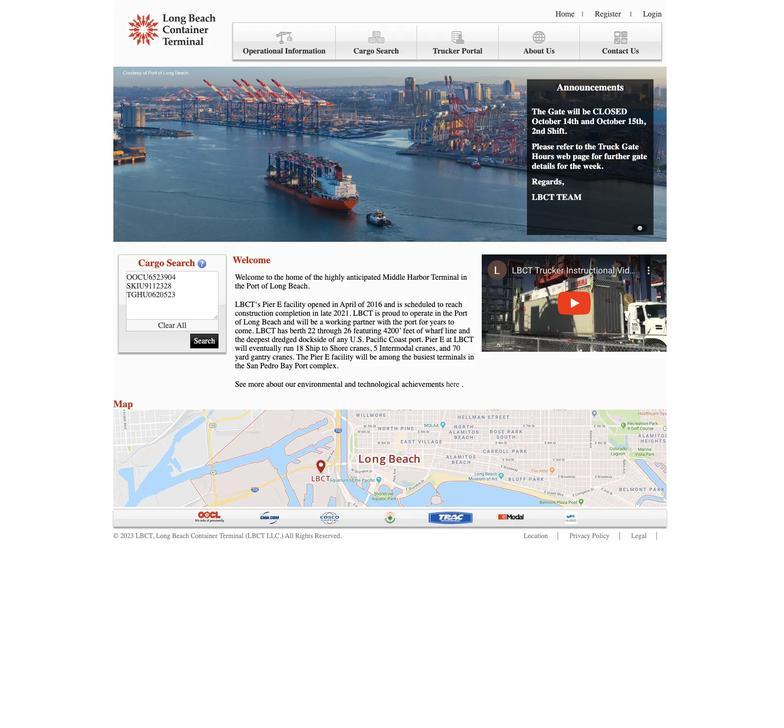 Task type: describe. For each thing, give the bounding box(es) containing it.
lbct's
[[235, 300, 261, 309]]

lbct up featuring
[[353, 309, 373, 318]]

late
[[321, 309, 332, 318]]

details
[[532, 161, 555, 171]]

gate
[[633, 151, 647, 161]]

menu bar containing operational information
[[233, 22, 662, 60]]

be inside the gate will be closed october 14th and october 15th, 2nd shift.
[[583, 107, 591, 116]]

line
[[445, 327, 457, 335]]

1 horizontal spatial facility
[[332, 353, 354, 362]]

0 horizontal spatial long
[[156, 532, 170, 540]]

Enter container numbers and/ or booking numbers. text field
[[126, 271, 219, 320]]

of down lbct's
[[235, 318, 242, 327]]

1 horizontal spatial pier
[[310, 353, 323, 362]]

operate
[[410, 309, 433, 318]]

in left late
[[313, 309, 319, 318]]

1 horizontal spatial is
[[397, 300, 403, 309]]

will left a
[[297, 318, 309, 327]]

1 cranes, from the left
[[350, 344, 372, 353]]

and left 70
[[440, 344, 451, 353]]

featuring
[[354, 327, 382, 335]]

70
[[453, 344, 461, 353]]

legal
[[632, 532, 647, 540]]

any
[[337, 335, 348, 344]]

lbct team
[[532, 192, 582, 202]]

at
[[446, 335, 452, 344]]

cranes.
[[273, 353, 295, 362]]

1 vertical spatial search
[[167, 258, 195, 269]]

(lbct
[[245, 532, 265, 540]]

the gate will be closed october 14th and october 15th, 2nd shift.
[[532, 107, 646, 136]]

contact
[[602, 47, 629, 56]]

map
[[113, 399, 133, 410]]

©
[[113, 532, 119, 540]]

busiest
[[414, 353, 435, 362]]

team
[[557, 192, 582, 202]]

in inside welcome to the home of the highly anticipated middle harbor terminal in the port of long beach.
[[461, 273, 467, 282]]

berth
[[290, 327, 306, 335]]

see
[[235, 380, 246, 389]]

26
[[344, 327, 352, 335]]

a
[[320, 318, 323, 327]]

clear
[[158, 321, 175, 330]]

our
[[286, 380, 296, 389]]

pacific
[[366, 335, 387, 344]]

and right the line
[[459, 327, 470, 335]]

shore
[[330, 344, 348, 353]]

working
[[325, 318, 351, 327]]

clear all
[[158, 321, 187, 330]]

to left reach
[[438, 300, 444, 309]]

san
[[247, 362, 258, 370]]

about
[[266, 380, 284, 389]]

please
[[532, 142, 554, 151]]

about us link
[[499, 25, 580, 60]]

of right the feet
[[417, 327, 423, 335]]

to inside welcome to the home of the highly anticipated middle harbor terminal in the port of long beach.
[[266, 273, 272, 282]]

1 horizontal spatial for
[[557, 161, 568, 171]]

clear all button
[[126, 320, 219, 332]]

port inside welcome to the home of the highly anticipated middle harbor terminal in the port of long beach.
[[247, 282, 260, 291]]

regards,​
[[532, 177, 564, 186]]

coast
[[389, 335, 407, 344]]

register
[[595, 10, 621, 19]]

0 horizontal spatial is
[[375, 309, 380, 318]]

dredged
[[272, 335, 297, 344]]

operational information link
[[233, 25, 336, 60]]

the left week.
[[570, 161, 581, 171]]

complex.
[[310, 362, 339, 370]]

hours
[[532, 151, 554, 161]]

gantry
[[251, 353, 271, 362]]

container
[[191, 532, 218, 540]]

achievements
[[402, 380, 444, 389]]

contact us link
[[580, 25, 662, 60]]

will left 5 on the left
[[356, 353, 368, 362]]

0 vertical spatial pier
[[263, 300, 275, 309]]

april
[[340, 300, 356, 309]]

trucker portal
[[433, 47, 483, 56]]

to right ship at the left
[[322, 344, 328, 353]]

portal
[[462, 47, 483, 56]]

will inside the gate will be closed october 14th and october 15th, 2nd shift.
[[567, 107, 581, 116]]

yard
[[235, 353, 249, 362]]

terminal inside welcome to the home of the highly anticipated middle harbor terminal in the port of long beach.
[[431, 273, 459, 282]]

22
[[308, 327, 316, 335]]

information
[[285, 47, 326, 56]]

2023
[[120, 532, 134, 540]]

run
[[284, 344, 294, 353]]

register link
[[595, 10, 621, 19]]

technological
[[358, 380, 400, 389]]

highly
[[325, 273, 345, 282]]

pedro
[[260, 362, 278, 370]]

in right late
[[332, 300, 338, 309]]

operational information
[[243, 47, 326, 56]]

1 horizontal spatial port
[[295, 362, 308, 370]]

home
[[556, 10, 575, 19]]

operational
[[243, 47, 283, 56]]

2 | from the left
[[630, 10, 632, 19]]

years
[[430, 318, 446, 327]]

the up the line
[[443, 309, 453, 318]]

1 horizontal spatial all
[[285, 532, 294, 540]]

here link
[[446, 380, 460, 389]]

lbct's pier e facility opened in april of 2016 and is scheduled to reach construction completion in late 2021.  lbct is proud to operate in the port of long beach and will be a working partner with the port for years to come.  lbct has berth 22 through 26 featuring 4200' feet of wharf line and the deepest dredged dockside of any u.s. pacific coast port. pier e at lbct will eventually run 18 ship to shore cranes, 5 intermodal cranes, and 70 yard gantry cranes. the pier e facility will be among the busiest terminals in the san pedro bay port complex.
[[235, 300, 474, 370]]

and right 2016 at the left top of the page
[[384, 300, 395, 309]]

2021.
[[334, 309, 351, 318]]

location link
[[524, 532, 548, 540]]

gate inside the gate will be closed october 14th and october 15th, 2nd shift.
[[548, 107, 565, 116]]

1 vertical spatial cargo
[[138, 258, 164, 269]]

gate inside please refer to the truck gate hours web page for further gate details for the week.
[[622, 142, 639, 151]]

come.
[[235, 327, 254, 335]]

environmental
[[298, 380, 343, 389]]

here
[[446, 380, 460, 389]]

the inside lbct's pier e facility opened in april of 2016 and is scheduled to reach construction completion in late 2021.  lbct is proud to operate in the port of long beach and will be a working partner with the port for years to come.  lbct has berth 22 through 26 featuring 4200' feet of wharf line and the deepest dredged dockside of any u.s. pacific coast port. pier e at lbct will eventually run 18 ship to shore cranes, 5 intermodal cranes, and 70 yard gantry cranes. the pier e facility will be among the busiest terminals in the san pedro bay port complex.
[[296, 353, 309, 362]]

the left highly
[[313, 273, 323, 282]]

5
[[374, 344, 378, 353]]



Task type: locate. For each thing, give the bounding box(es) containing it.
port right the bay
[[295, 362, 308, 370]]

the left san
[[235, 362, 245, 370]]

will down "announcements"
[[567, 107, 581, 116]]

announcements
[[557, 82, 624, 93]]

cranes,
[[350, 344, 372, 353], [416, 344, 438, 353]]

2 vertical spatial port
[[295, 362, 308, 370]]

the left 'port'
[[393, 318, 403, 327]]

all right llc.)
[[285, 532, 294, 540]]

0 horizontal spatial beach
[[172, 532, 189, 540]]

u.s.
[[350, 335, 364, 344]]

| left login link
[[630, 10, 632, 19]]

0 horizontal spatial all
[[177, 321, 187, 330]]

pier down dockside at the left top
[[310, 353, 323, 362]]

0 horizontal spatial cranes,
[[350, 344, 372, 353]]

1 october from the left
[[532, 116, 561, 126]]

0 vertical spatial long
[[270, 282, 286, 291]]

0 horizontal spatial october
[[532, 116, 561, 126]]

.
[[462, 380, 464, 389]]

1 vertical spatial welcome
[[235, 273, 264, 282]]

for right 'port'
[[419, 318, 428, 327]]

1 vertical spatial e
[[440, 335, 445, 344]]

terminal right harbor
[[431, 273, 459, 282]]

llc.)
[[267, 532, 284, 540]]

week.
[[583, 161, 604, 171]]

1 horizontal spatial e
[[325, 353, 330, 362]]

2 horizontal spatial for
[[592, 151, 603, 161]]

e up has
[[277, 300, 282, 309]]

| right home
[[582, 10, 584, 19]]

middle
[[383, 273, 405, 282]]

dockside
[[299, 335, 327, 344]]

us
[[546, 47, 555, 56], [631, 47, 639, 56]]

privacy policy
[[570, 532, 610, 540]]

to right refer
[[576, 142, 583, 151]]

2nd
[[532, 126, 546, 136]]

gate up shift.
[[548, 107, 565, 116]]

port.
[[409, 335, 423, 344]]

privacy
[[570, 532, 591, 540]]

0 horizontal spatial us
[[546, 47, 555, 56]]

terminals
[[437, 353, 466, 362]]

port
[[405, 318, 417, 327]]

© 2023 lbct, long beach container terminal (lbct llc.) all rights reserved.
[[113, 532, 342, 540]]

welcome to the home of the highly anticipated middle harbor terminal in the port of long beach.
[[235, 273, 467, 291]]

beach up dredged
[[262, 318, 281, 327]]

0 horizontal spatial search
[[167, 258, 195, 269]]

and left the technological
[[345, 380, 356, 389]]

privacy policy link
[[570, 532, 610, 540]]

for right details
[[557, 161, 568, 171]]

0 horizontal spatial pier
[[263, 300, 275, 309]]

1 horizontal spatial beach
[[262, 318, 281, 327]]

1 horizontal spatial cranes,
[[416, 344, 438, 353]]

opened
[[308, 300, 330, 309]]

1 vertical spatial all
[[285, 532, 294, 540]]

0 horizontal spatial terminal
[[219, 532, 244, 540]]

2 horizontal spatial port
[[455, 309, 468, 318]]

to right "proud"
[[402, 309, 408, 318]]

e left shore
[[325, 353, 330, 362]]

0 vertical spatial e
[[277, 300, 282, 309]]

please refer to the truck gate hours web page for further gate details for the week.
[[532, 142, 647, 171]]

the inside the gate will be closed october 14th and october 15th, 2nd shift.
[[532, 107, 546, 116]]

1 horizontal spatial |
[[630, 10, 632, 19]]

feet
[[403, 327, 415, 335]]

1 vertical spatial cargo search
[[138, 258, 195, 269]]

the up lbct's
[[235, 282, 245, 291]]

bay
[[280, 362, 293, 370]]

closed
[[593, 107, 628, 116]]

1 vertical spatial gate
[[622, 142, 639, 151]]

trucker
[[433, 47, 460, 56]]

2 horizontal spatial e
[[440, 335, 445, 344]]

cranes, left 5 on the left
[[350, 344, 372, 353]]

long right lbct,
[[156, 532, 170, 540]]

be left a
[[311, 318, 318, 327]]

2 vertical spatial be
[[370, 353, 377, 362]]

1 horizontal spatial long
[[244, 318, 260, 327]]

pier
[[263, 300, 275, 309], [425, 335, 438, 344], [310, 353, 323, 362]]

e
[[277, 300, 282, 309], [440, 335, 445, 344], [325, 353, 330, 362]]

reserved.
[[315, 532, 342, 540]]

completion
[[276, 309, 311, 318]]

pier right lbct's
[[263, 300, 275, 309]]

welcome inside welcome to the home of the highly anticipated middle harbor terminal in the port of long beach.
[[235, 273, 264, 282]]

long inside welcome to the home of the highly anticipated middle harbor terminal in the port of long beach.
[[270, 282, 286, 291]]

and up dredged
[[283, 318, 295, 327]]

14th and
[[563, 116, 595, 126]]

1 us from the left
[[546, 47, 555, 56]]

facility down beach. on the top left
[[284, 300, 306, 309]]

2 vertical spatial pier
[[310, 353, 323, 362]]

will
[[567, 107, 581, 116], [297, 318, 309, 327], [235, 344, 247, 353], [356, 353, 368, 362]]

in right 70
[[468, 353, 474, 362]]

page
[[573, 151, 590, 161]]

0 horizontal spatial the
[[296, 353, 309, 362]]

port
[[247, 282, 260, 291], [455, 309, 468, 318], [295, 362, 308, 370]]

terminal left (lbct
[[219, 532, 244, 540]]

for inside lbct's pier e facility opened in april of 2016 and is scheduled to reach construction completion in late 2021.  lbct is proud to operate in the port of long beach and will be a working partner with the port for years to come.  lbct has berth 22 through 26 featuring 4200' feet of wharf line and the deepest dredged dockside of any u.s. pacific coast port. pier e at lbct will eventually run 18 ship to shore cranes, 5 intermodal cranes, and 70 yard gantry cranes. the pier e facility will be among the busiest terminals in the san pedro bay port complex.
[[419, 318, 428, 327]]

long down lbct's
[[244, 318, 260, 327]]

2 october from the left
[[597, 116, 626, 126]]

the left home
[[274, 273, 284, 282]]

terminal
[[431, 273, 459, 282], [219, 532, 244, 540]]

0 vertical spatial all
[[177, 321, 187, 330]]

the
[[532, 107, 546, 116], [296, 353, 309, 362]]

0 vertical spatial cargo search
[[354, 47, 399, 56]]

is left "proud"
[[375, 309, 380, 318]]

us right contact
[[631, 47, 639, 56]]

to
[[576, 142, 583, 151], [266, 273, 272, 282], [438, 300, 444, 309], [402, 309, 408, 318], [448, 318, 454, 327], [322, 344, 328, 353]]

1 horizontal spatial us
[[631, 47, 639, 56]]

0 vertical spatial the
[[532, 107, 546, 116]]

beach inside lbct's pier e facility opened in april of 2016 and is scheduled to reach construction completion in late 2021.  lbct is proud to operate in the port of long beach and will be a working partner with the port for years to come.  lbct has berth 22 through 26 featuring 4200' feet of wharf line and the deepest dredged dockside of any u.s. pacific coast port. pier e at lbct will eventually run 18 ship to shore cranes, 5 intermodal cranes, and 70 yard gantry cranes. the pier e facility will be among the busiest terminals in the san pedro bay port complex.
[[262, 318, 281, 327]]

0 horizontal spatial facility
[[284, 300, 306, 309]]

for right page
[[592, 151, 603, 161]]

1 vertical spatial port
[[455, 309, 468, 318]]

in
[[461, 273, 467, 282], [332, 300, 338, 309], [313, 309, 319, 318], [435, 309, 441, 318], [468, 353, 474, 362]]

2 vertical spatial long
[[156, 532, 170, 540]]

0 vertical spatial welcome
[[233, 255, 271, 266]]

0 horizontal spatial be
[[311, 318, 318, 327]]

None submit
[[191, 334, 219, 349]]

cranes, down "wharf"
[[416, 344, 438, 353]]

long left beach. on the top left
[[270, 282, 286, 291]]

the up 2nd
[[532, 107, 546, 116]]

web
[[557, 151, 571, 161]]

about us
[[524, 47, 555, 56]]

deepest
[[247, 335, 270, 344]]

1 vertical spatial facility
[[332, 353, 354, 362]]

the left truck
[[585, 142, 596, 151]]

will down 'come.'
[[235, 344, 247, 353]]

0 vertical spatial facility
[[284, 300, 306, 309]]

the right run
[[296, 353, 309, 362]]

cargo
[[354, 47, 374, 56], [138, 258, 164, 269]]

0 vertical spatial port
[[247, 282, 260, 291]]

0 horizontal spatial e
[[277, 300, 282, 309]]

proud
[[382, 309, 400, 318]]

2 horizontal spatial be
[[583, 107, 591, 116]]

1 vertical spatial be
[[311, 318, 318, 327]]

october up please
[[532, 116, 561, 126]]

of
[[305, 273, 312, 282], [262, 282, 268, 291], [358, 300, 365, 309], [235, 318, 242, 327], [417, 327, 423, 335], [329, 335, 335, 344]]

beach left container
[[172, 532, 189, 540]]

october up truck
[[597, 116, 626, 126]]

1 vertical spatial the
[[296, 353, 309, 362]]

1 horizontal spatial terminal
[[431, 273, 459, 282]]

lbct,
[[136, 532, 154, 540]]

is
[[397, 300, 403, 309], [375, 309, 380, 318]]

ship
[[306, 344, 320, 353]]

in up reach
[[461, 273, 467, 282]]

4200'
[[384, 327, 402, 335]]

1 horizontal spatial cargo search
[[354, 47, 399, 56]]

anticipated
[[347, 273, 381, 282]]

1 vertical spatial beach
[[172, 532, 189, 540]]

15th,
[[628, 116, 646, 126]]

us for about us
[[546, 47, 555, 56]]

0 vertical spatial search
[[376, 47, 399, 56]]

to left home
[[266, 273, 272, 282]]

us for contact us
[[631, 47, 639, 56]]

0 horizontal spatial cargo
[[138, 258, 164, 269]]

the right "among"
[[402, 353, 412, 362]]

see more about our environmental and technological achievements here .
[[235, 380, 464, 389]]

trucker portal link
[[417, 25, 499, 60]]

welcome for welcome to the home of the highly anticipated middle harbor terminal in the port of long beach.
[[235, 273, 264, 282]]

login link
[[644, 10, 662, 19]]

of right home
[[305, 273, 312, 282]]

wharf
[[425, 327, 443, 335]]

1 vertical spatial pier
[[425, 335, 438, 344]]

0 horizontal spatial cargo search
[[138, 258, 195, 269]]

cargo search link
[[336, 25, 417, 60]]

partner
[[353, 318, 375, 327]]

is left scheduled
[[397, 300, 403, 309]]

construction
[[235, 309, 274, 318]]

be left "among"
[[370, 353, 377, 362]]

0 vertical spatial gate
[[548, 107, 565, 116]]

to right years
[[448, 318, 454, 327]]

lbct left has
[[256, 327, 276, 335]]

be left the closed
[[583, 107, 591, 116]]

pier right port.
[[425, 335, 438, 344]]

all right clear
[[177, 321, 187, 330]]

login
[[644, 10, 662, 19]]

menu bar
[[233, 22, 662, 60]]

us right about
[[546, 47, 555, 56]]

to inside please refer to the truck gate hours web page for further gate details for the week.
[[576, 142, 583, 151]]

intermodal
[[380, 344, 414, 353]]

gate
[[548, 107, 565, 116], [622, 142, 639, 151]]

0 horizontal spatial for
[[419, 318, 428, 327]]

1 vertical spatial long
[[244, 318, 260, 327]]

1 horizontal spatial be
[[370, 353, 377, 362]]

1 horizontal spatial the
[[532, 107, 546, 116]]

lbct right at
[[454, 335, 474, 344]]

legal link
[[632, 532, 647, 540]]

e left at
[[440, 335, 445, 344]]

port up lbct's
[[247, 282, 260, 291]]

beach.
[[288, 282, 310, 291]]

gate right truck
[[622, 142, 639, 151]]

0 horizontal spatial port
[[247, 282, 260, 291]]

1 horizontal spatial gate
[[622, 142, 639, 151]]

contact us
[[602, 47, 639, 56]]

1 horizontal spatial search
[[376, 47, 399, 56]]

1 vertical spatial terminal
[[219, 532, 244, 540]]

in right operate
[[435, 309, 441, 318]]

through
[[318, 327, 342, 335]]

all inside button
[[177, 321, 187, 330]]

of left 2016 at the left top of the page
[[358, 300, 365, 309]]

0 vertical spatial be
[[583, 107, 591, 116]]

lbct down regards,​
[[532, 192, 555, 202]]

0 horizontal spatial |
[[582, 10, 584, 19]]

1 | from the left
[[582, 10, 584, 19]]

long inside lbct's pier e facility opened in april of 2016 and is scheduled to reach construction completion in late 2021.  lbct is proud to operate in the port of long beach and will be a working partner with the port for years to come.  lbct has berth 22 through 26 featuring 4200' feet of wharf line and the deepest dredged dockside of any u.s. pacific coast port. pier e at lbct will eventually run 18 ship to shore cranes, 5 intermodal cranes, and 70 yard gantry cranes. the pier e facility will be among the busiest terminals in the san pedro bay port complex.
[[244, 318, 260, 327]]

the up yard at the left
[[235, 335, 245, 344]]

port up the line
[[455, 309, 468, 318]]

2 horizontal spatial pier
[[425, 335, 438, 344]]

welcome for welcome
[[233, 255, 271, 266]]

0 vertical spatial cargo
[[354, 47, 374, 56]]

0 vertical spatial terminal
[[431, 273, 459, 282]]

18
[[296, 344, 304, 353]]

of left any
[[329, 335, 335, 344]]

long
[[270, 282, 286, 291], [244, 318, 260, 327], [156, 532, 170, 540]]

2 vertical spatial e
[[325, 353, 330, 362]]

more
[[248, 380, 264, 389]]

facility down any
[[332, 353, 354, 362]]

about
[[524, 47, 544, 56]]

0 horizontal spatial gate
[[548, 107, 565, 116]]

2 cranes, from the left
[[416, 344, 438, 353]]

1 horizontal spatial october
[[597, 116, 626, 126]]

2 horizontal spatial long
[[270, 282, 286, 291]]

0 vertical spatial beach
[[262, 318, 281, 327]]

1 horizontal spatial cargo
[[354, 47, 374, 56]]

of up construction
[[262, 282, 268, 291]]

further
[[605, 151, 631, 161]]

2 us from the left
[[631, 47, 639, 56]]



Task type: vqa. For each thing, say whether or not it's contained in the screenshot.
038
no



